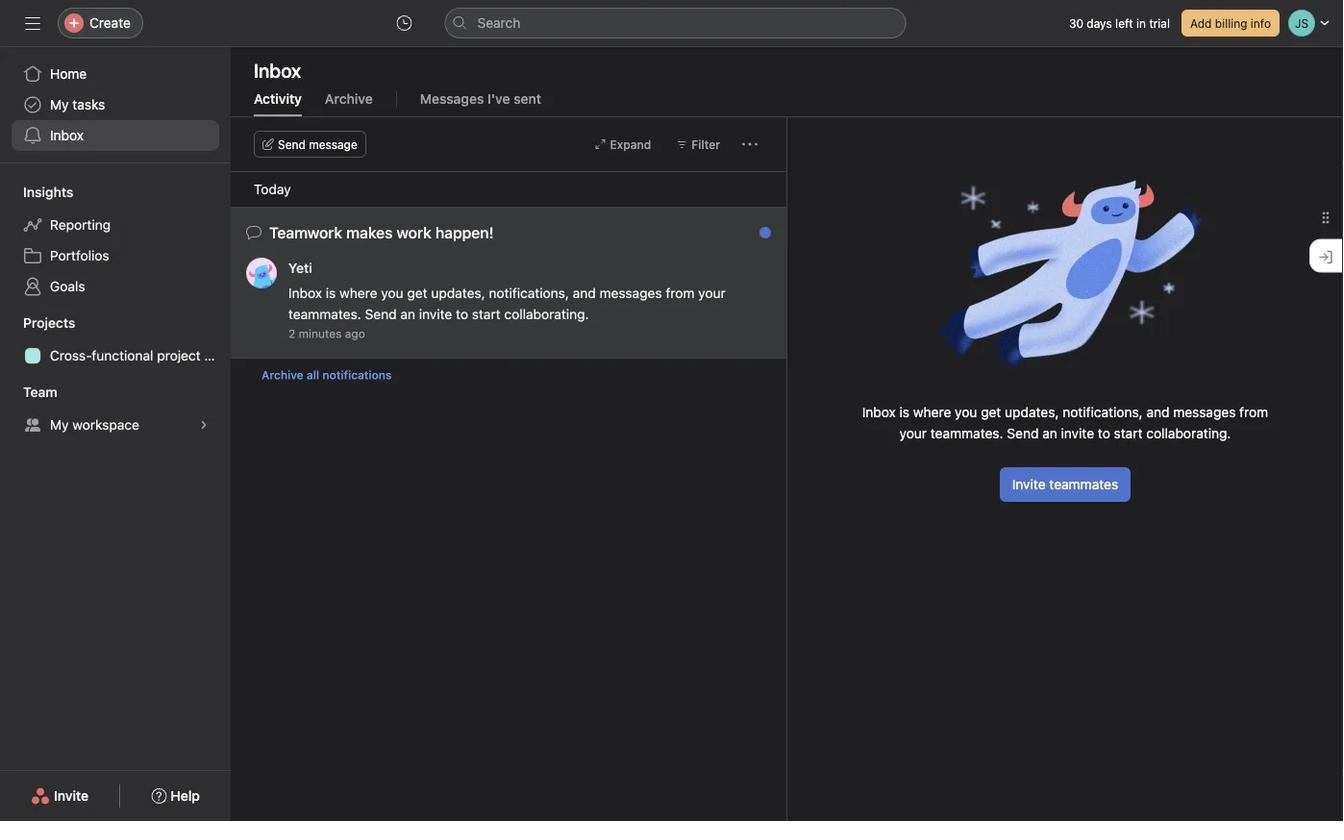 Task type: vqa. For each thing, say whether or not it's contained in the screenshot.
Add items to starred image on the left top
no



Task type: locate. For each thing, give the bounding box(es) containing it.
inbox
[[254, 59, 301, 81], [50, 127, 84, 143], [289, 285, 322, 301], [863, 404, 896, 420]]

an down teamwork makes work happen!
[[401, 306, 416, 322]]

0 vertical spatial and
[[573, 285, 596, 301]]

1 horizontal spatial archive
[[325, 91, 373, 107]]

messages inside 'inbox is where you get updates, notifications, and messages from your teammates. send an invite to start collaborating.'
[[1174, 404, 1236, 420]]

archive for archive all notifications
[[262, 368, 304, 382]]

tasks
[[72, 97, 105, 113]]

0 vertical spatial notifications,
[[489, 285, 569, 301]]

notifications,
[[489, 285, 569, 301], [1063, 404, 1143, 420]]

0 horizontal spatial invite
[[419, 306, 452, 322]]

0 vertical spatial archive
[[325, 91, 373, 107]]

my
[[50, 97, 69, 113], [50, 417, 69, 433]]

1 vertical spatial notifications,
[[1063, 404, 1143, 420]]

0 vertical spatial invite
[[1013, 477, 1046, 492]]

search
[[478, 15, 521, 31]]

send inside 'inbox is where you get updates, notifications, and messages from your teammates. send an invite to start collaborating.'
[[1007, 426, 1039, 441]]

workspace
[[72, 417, 139, 433]]

1 horizontal spatial and
[[1147, 404, 1170, 420]]

in
[[1137, 16, 1147, 30]]

cross-functional project plan
[[50, 348, 231, 364]]

where
[[340, 285, 378, 301], [914, 404, 952, 420]]

1 vertical spatial you
[[955, 404, 978, 420]]

0 horizontal spatial teammates.
[[289, 306, 361, 322]]

1 vertical spatial collaborating.
[[1147, 426, 1232, 441]]

1 horizontal spatial from
[[1240, 404, 1269, 420]]

0 horizontal spatial notifications,
[[489, 285, 569, 301]]

0 vertical spatial get
[[407, 285, 428, 301]]

1 horizontal spatial to
[[1098, 426, 1111, 441]]

cross-functional project plan link
[[12, 340, 231, 371]]

invite up teammates
[[1061, 426, 1095, 441]]

1 horizontal spatial teammates.
[[931, 426, 1004, 441]]

my tasks link
[[12, 89, 219, 120]]

0 vertical spatial your
[[698, 285, 726, 301]]

hide sidebar image
[[25, 15, 40, 31]]

my workspace link
[[12, 410, 219, 441]]

1 vertical spatial messages
[[1174, 404, 1236, 420]]

2 vertical spatial send
[[1007, 426, 1039, 441]]

portfolios link
[[12, 240, 219, 271]]

0 horizontal spatial is
[[326, 285, 336, 301]]

30
[[1069, 16, 1084, 30]]

my inside global element
[[50, 97, 69, 113]]

0 horizontal spatial your
[[698, 285, 726, 301]]

invite down work happen!
[[419, 306, 452, 322]]

1 vertical spatial is
[[900, 404, 910, 420]]

0 horizontal spatial where
[[340, 285, 378, 301]]

0 vertical spatial updates,
[[431, 285, 485, 301]]

notifications, up archive all notifications button
[[489, 285, 569, 301]]

0 horizontal spatial you
[[381, 285, 404, 301]]

history image
[[397, 15, 412, 31]]

1 vertical spatial an
[[1043, 426, 1058, 441]]

yeti inbox is where you get updates, notifications, and messages from your teammates. send an invite to start collaborating. 2 minutes ago
[[289, 260, 730, 340]]

is inside 'inbox is where you get updates, notifications, and messages from your teammates. send an invite to start collaborating.'
[[900, 404, 910, 420]]

where inside yeti inbox is where you get updates, notifications, and messages from your teammates. send an invite to start collaborating. 2 minutes ago
[[340, 285, 378, 301]]

teamwork makes work happen!
[[269, 224, 494, 242]]

you
[[381, 285, 404, 301], [955, 404, 978, 420]]

insights button
[[0, 183, 73, 202]]

add to bookmarks image
[[719, 230, 735, 245]]

minutes
[[299, 327, 342, 340]]

0 horizontal spatial invite
[[54, 788, 89, 804]]

to inside yeti inbox is where you get updates, notifications, and messages from your teammates. send an invite to start collaborating. 2 minutes ago
[[456, 306, 468, 322]]

my down team
[[50, 417, 69, 433]]

0 horizontal spatial updates,
[[431, 285, 485, 301]]

my left "tasks"
[[50, 97, 69, 113]]

start up archive all notifications button
[[472, 306, 501, 322]]

start
[[472, 306, 501, 322], [1114, 426, 1143, 441]]

1 vertical spatial archive
[[262, 368, 304, 382]]

invite inside 'inbox is where you get updates, notifications, and messages from your teammates. send an invite to start collaborating.'
[[1061, 426, 1095, 441]]

more actions image
[[743, 137, 758, 152]]

filter button
[[668, 131, 729, 158]]

1 horizontal spatial start
[[1114, 426, 1143, 441]]

send left the message
[[278, 138, 306, 151]]

0 horizontal spatial send
[[278, 138, 306, 151]]

archive
[[325, 91, 373, 107], [262, 368, 304, 382]]

1 vertical spatial your
[[900, 426, 927, 441]]

notifications, up teammates
[[1063, 404, 1143, 420]]

1 horizontal spatial an
[[1043, 426, 1058, 441]]

inbox inside inbox "link"
[[50, 127, 84, 143]]

0 vertical spatial collaborating.
[[504, 306, 589, 322]]

is
[[326, 285, 336, 301], [900, 404, 910, 420]]

0 vertical spatial is
[[326, 285, 336, 301]]

1 horizontal spatial messages
[[1174, 404, 1236, 420]]

1 vertical spatial to
[[1098, 426, 1111, 441]]

messages
[[600, 285, 662, 301], [1174, 404, 1236, 420]]

1 vertical spatial get
[[981, 404, 1002, 420]]

send message
[[278, 138, 358, 151]]

1 horizontal spatial invite
[[1061, 426, 1095, 441]]

from
[[666, 285, 695, 301], [1240, 404, 1269, 420]]

teammates. inside 'inbox is where you get updates, notifications, and messages from your teammates. send an invite to start collaborating.'
[[931, 426, 1004, 441]]

activity link
[[254, 91, 302, 116]]

1 vertical spatial send
[[365, 306, 397, 322]]

send inside button
[[278, 138, 306, 151]]

2 horizontal spatial send
[[1007, 426, 1039, 441]]

teammates.
[[289, 306, 361, 322], [931, 426, 1004, 441]]

1 horizontal spatial collaborating.
[[1147, 426, 1232, 441]]

0 vertical spatial my
[[50, 97, 69, 113]]

yeti
[[289, 260, 312, 276]]

1 vertical spatial teammates.
[[931, 426, 1004, 441]]

1 vertical spatial and
[[1147, 404, 1170, 420]]

0 vertical spatial to
[[456, 306, 468, 322]]

an
[[401, 306, 416, 322], [1043, 426, 1058, 441]]

archive inside button
[[262, 368, 304, 382]]

1 horizontal spatial get
[[981, 404, 1002, 420]]

0 vertical spatial invite
[[419, 306, 452, 322]]

your
[[698, 285, 726, 301], [900, 426, 927, 441]]

from inside yeti inbox is where you get updates, notifications, and messages from your teammates. send an invite to start collaborating. 2 minutes ago
[[666, 285, 695, 301]]

invite teammates
[[1013, 477, 1119, 492]]

messages i've sent link
[[420, 91, 542, 116]]

invite
[[419, 306, 452, 322], [1061, 426, 1095, 441]]

projects
[[23, 315, 75, 331]]

to up teammates
[[1098, 426, 1111, 441]]

from inside 'inbox is where you get updates, notifications, and messages from your teammates. send an invite to start collaborating.'
[[1240, 404, 1269, 420]]

updates, inside 'inbox is where you get updates, notifications, and messages from your teammates. send an invite to start collaborating.'
[[1005, 404, 1059, 420]]

2 my from the top
[[50, 417, 69, 433]]

and
[[573, 285, 596, 301], [1147, 404, 1170, 420]]

send up invite teammates at the right bottom of the page
[[1007, 426, 1039, 441]]

send
[[278, 138, 306, 151], [365, 306, 397, 322], [1007, 426, 1039, 441]]

invite
[[1013, 477, 1046, 492], [54, 788, 89, 804]]

0 horizontal spatial messages
[[600, 285, 662, 301]]

you inside 'inbox is where you get updates, notifications, and messages from your teammates. send an invite to start collaborating.'
[[955, 404, 978, 420]]

0 vertical spatial start
[[472, 306, 501, 322]]

updates,
[[431, 285, 485, 301], [1005, 404, 1059, 420]]

insights element
[[0, 175, 231, 306]]

1 horizontal spatial notifications,
[[1063, 404, 1143, 420]]

0 horizontal spatial archive
[[262, 368, 304, 382]]

start up teammates
[[1114, 426, 1143, 441]]

0 vertical spatial an
[[401, 306, 416, 322]]

my inside teams element
[[50, 417, 69, 433]]

to up archive all notifications button
[[456, 306, 468, 322]]

0 horizontal spatial collaborating.
[[504, 306, 589, 322]]

1 horizontal spatial send
[[365, 306, 397, 322]]

1 vertical spatial start
[[1114, 426, 1143, 441]]

0 horizontal spatial from
[[666, 285, 695, 301]]

functional
[[92, 348, 153, 364]]

1 horizontal spatial updates,
[[1005, 404, 1059, 420]]

send up ago
[[365, 306, 397, 322]]

0 vertical spatial messages
[[600, 285, 662, 301]]

i've
[[488, 91, 510, 107]]

archive left all
[[262, 368, 304, 382]]

0 horizontal spatial start
[[472, 306, 501, 322]]

1 vertical spatial my
[[50, 417, 69, 433]]

activity
[[254, 91, 302, 107]]

1 horizontal spatial is
[[900, 404, 910, 420]]

1 vertical spatial updates,
[[1005, 404, 1059, 420]]

where inside 'inbox is where you get updates, notifications, and messages from your teammates. send an invite to start collaborating.'
[[914, 404, 952, 420]]

archive all notifications button
[[231, 359, 787, 391]]

archive up the message
[[325, 91, 373, 107]]

trial
[[1150, 16, 1170, 30]]

an up invite teammates at the right bottom of the page
[[1043, 426, 1058, 441]]

teammates. inside yeti inbox is where you get updates, notifications, and messages from your teammates. send an invite to start collaborating. 2 minutes ago
[[289, 306, 361, 322]]

updates, down work happen!
[[431, 285, 485, 301]]

plan
[[204, 348, 231, 364]]

0 vertical spatial you
[[381, 285, 404, 301]]

goals link
[[12, 271, 219, 302]]

projects button
[[0, 314, 75, 333]]

0 horizontal spatial get
[[407, 285, 428, 301]]

invite button
[[18, 779, 101, 814]]

updates, up invite teammates at the right bottom of the page
[[1005, 404, 1059, 420]]

1 vertical spatial where
[[914, 404, 952, 420]]

0 vertical spatial send
[[278, 138, 306, 151]]

0 vertical spatial teammates.
[[289, 306, 361, 322]]

1 horizontal spatial where
[[914, 404, 952, 420]]

1 vertical spatial from
[[1240, 404, 1269, 420]]

more actions image
[[689, 230, 704, 245]]

send message button
[[254, 131, 366, 158]]

to
[[456, 306, 468, 322], [1098, 426, 1111, 441]]

1 horizontal spatial your
[[900, 426, 927, 441]]

0 vertical spatial where
[[340, 285, 378, 301]]

1 vertical spatial invite
[[1061, 426, 1095, 441]]

1 my from the top
[[50, 97, 69, 113]]

inbox link
[[12, 120, 219, 151]]

1 horizontal spatial you
[[955, 404, 978, 420]]

invite teammates button
[[1000, 467, 1131, 502]]

0 horizontal spatial to
[[456, 306, 468, 322]]

1 horizontal spatial invite
[[1013, 477, 1046, 492]]

collaborating.
[[504, 306, 589, 322], [1147, 426, 1232, 441]]

get
[[407, 285, 428, 301], [981, 404, 1002, 420]]

home
[[50, 66, 87, 82]]

add billing info
[[1191, 16, 1272, 30]]

archive link
[[325, 91, 373, 116]]

0 vertical spatial from
[[666, 285, 695, 301]]

1 vertical spatial invite
[[54, 788, 89, 804]]

0 horizontal spatial and
[[573, 285, 596, 301]]

start inside yeti inbox is where you get updates, notifications, and messages from your teammates. send an invite to start collaborating. 2 minutes ago
[[472, 306, 501, 322]]

0 horizontal spatial an
[[401, 306, 416, 322]]



Task type: describe. For each thing, give the bounding box(es) containing it.
and inside 'inbox is where you get updates, notifications, and messages from your teammates. send an invite to start collaborating.'
[[1147, 404, 1170, 420]]

teams element
[[0, 375, 231, 444]]

messages inside yeti inbox is where you get updates, notifications, and messages from your teammates. send an invite to start collaborating. 2 minutes ago
[[600, 285, 662, 301]]

an inside yeti inbox is where you get updates, notifications, and messages from your teammates. send an invite to start collaborating. 2 minutes ago
[[401, 306, 416, 322]]

archive all notifications
[[262, 368, 392, 382]]

is inside yeti inbox is where you get updates, notifications, and messages from your teammates. send an invite to start collaborating. 2 minutes ago
[[326, 285, 336, 301]]

sent
[[514, 91, 542, 107]]

get inside 'inbox is where you get updates, notifications, and messages from your teammates. send an invite to start collaborating.'
[[981, 404, 1002, 420]]

today
[[254, 181, 291, 197]]

global element
[[0, 47, 231, 163]]

expand button
[[586, 131, 660, 158]]

my workspace
[[50, 417, 139, 433]]

notifications
[[323, 368, 392, 382]]

send inside yeti inbox is where you get updates, notifications, and messages from your teammates. send an invite to start collaborating. 2 minutes ago
[[365, 306, 397, 322]]

my for my tasks
[[50, 97, 69, 113]]

inbox is where you get updates, notifications, and messages from your teammates. send an invite to start collaborating.
[[863, 404, 1269, 441]]

team
[[23, 384, 57, 400]]

cross-
[[50, 348, 92, 364]]

invite for invite
[[54, 788, 89, 804]]

help
[[171, 788, 200, 804]]

collaborating. inside 'inbox is where you get updates, notifications, and messages from your teammates. send an invite to start collaborating.'
[[1147, 426, 1232, 441]]

messages
[[420, 91, 484, 107]]

my tasks
[[50, 97, 105, 113]]

messages i've sent
[[420, 91, 542, 107]]

project
[[157, 348, 201, 364]]

insights
[[23, 184, 73, 200]]

portfolios
[[50, 248, 109, 264]]

add
[[1191, 16, 1212, 30]]

all
[[307, 368, 319, 382]]

search button
[[445, 8, 907, 38]]

filter
[[692, 138, 720, 151]]

see details, my workspace image
[[198, 419, 210, 431]]

and inside yeti inbox is where you get updates, notifications, and messages from your teammates. send an invite to start collaborating. 2 minutes ago
[[573, 285, 596, 301]]

updates, inside yeti inbox is where you get updates, notifications, and messages from your teammates. send an invite to start collaborating. 2 minutes ago
[[431, 285, 485, 301]]

message
[[309, 138, 358, 151]]

create
[[89, 15, 131, 31]]

30 days left in trial
[[1069, 16, 1170, 30]]

notifications, inside yeti inbox is where you get updates, notifications, and messages from your teammates. send an invite to start collaborating. 2 minutes ago
[[489, 285, 569, 301]]

reporting link
[[12, 210, 219, 240]]

your inside yeti inbox is where you get updates, notifications, and messages from your teammates. send an invite to start collaborating. 2 minutes ago
[[698, 285, 726, 301]]

you inside yeti inbox is where you get updates, notifications, and messages from your teammates. send an invite to start collaborating. 2 minutes ago
[[381, 285, 404, 301]]

work happen!
[[397, 224, 494, 242]]

invite inside yeti inbox is where you get updates, notifications, and messages from your teammates. send an invite to start collaborating. 2 minutes ago
[[419, 306, 452, 322]]

add billing info button
[[1182, 10, 1280, 37]]

archive for archive
[[325, 91, 373, 107]]

left
[[1116, 16, 1134, 30]]

days
[[1087, 16, 1113, 30]]

get inside yeti inbox is where you get updates, notifications, and messages from your teammates. send an invite to start collaborating. 2 minutes ago
[[407, 285, 428, 301]]

home link
[[12, 59, 219, 89]]

goals
[[50, 278, 85, 294]]

inbox inside yeti inbox is where you get updates, notifications, and messages from your teammates. send an invite to start collaborating. 2 minutes ago
[[289, 285, 322, 301]]

notifications, inside 'inbox is where you get updates, notifications, and messages from your teammates. send an invite to start collaborating.'
[[1063, 404, 1143, 420]]

your inside 'inbox is where you get updates, notifications, and messages from your teammates. send an invite to start collaborating.'
[[900, 426, 927, 441]]

invite for invite teammates
[[1013, 477, 1046, 492]]

expand
[[610, 138, 651, 151]]

2
[[289, 327, 296, 340]]

billing
[[1216, 16, 1248, 30]]

teamwork
[[269, 224, 343, 242]]

create button
[[58, 8, 143, 38]]

inbox inside 'inbox is where you get updates, notifications, and messages from your teammates. send an invite to start collaborating.'
[[863, 404, 896, 420]]

ago
[[345, 327, 365, 340]]

reporting
[[50, 217, 111, 233]]

to inside 'inbox is where you get updates, notifications, and messages from your teammates. send an invite to start collaborating.'
[[1098, 426, 1111, 441]]

search list box
[[445, 8, 907, 38]]

collaborating. inside yeti inbox is where you get updates, notifications, and messages from your teammates. send an invite to start collaborating. 2 minutes ago
[[504, 306, 589, 322]]

my for my workspace
[[50, 417, 69, 433]]

team button
[[0, 383, 57, 402]]

makes
[[346, 224, 393, 242]]

info
[[1251, 16, 1272, 30]]

start inside 'inbox is where you get updates, notifications, and messages from your teammates. send an invite to start collaborating.'
[[1114, 426, 1143, 441]]

help button
[[139, 779, 212, 814]]

projects element
[[0, 306, 231, 375]]

teammates
[[1050, 477, 1119, 492]]

archive notification image
[[750, 230, 766, 245]]

an inside 'inbox is where you get updates, notifications, and messages from your teammates. send an invite to start collaborating.'
[[1043, 426, 1058, 441]]



